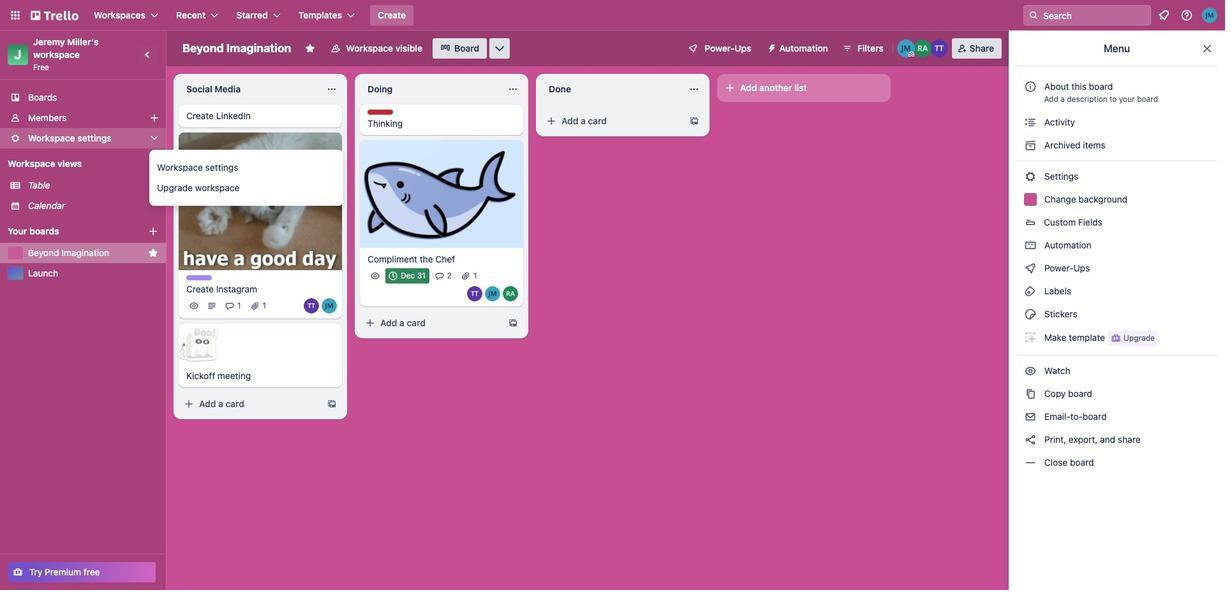 Task type: describe. For each thing, give the bounding box(es) containing it.
jeremy miller's workspace free
[[33, 36, 101, 72]]

copy
[[1044, 389, 1066, 399]]

kickoff
[[186, 371, 215, 382]]

power- inside 'link'
[[1044, 263, 1074, 274]]

change background link
[[1016, 190, 1217, 210]]

sm image for watch
[[1024, 365, 1037, 378]]

thoughts
[[368, 110, 403, 119]]

board up to-
[[1068, 389, 1092, 399]]

color: bold red, title: "thoughts" element
[[368, 110, 403, 119]]

boards link
[[0, 87, 166, 108]]

board up to
[[1089, 81, 1113, 92]]

workspace views
[[8, 158, 82, 169]]

sm image for stickers
[[1024, 308, 1037, 321]]

this
[[1072, 81, 1087, 92]]

change background
[[1042, 194, 1128, 205]]

calendar link
[[28, 200, 158, 212]]

create linkedin
[[186, 110, 251, 121]]

to-
[[1070, 412, 1083, 422]]

board
[[454, 43, 479, 54]]

power-ups inside 'link'
[[1042, 263, 1092, 274]]

social media
[[186, 84, 241, 94]]

boards
[[28, 92, 57, 103]]

thoughts thinking
[[368, 110, 403, 129]]

table link
[[28, 179, 158, 192]]

another
[[759, 82, 792, 93]]

watch link
[[1016, 361, 1217, 382]]

add for done
[[562, 115, 578, 126]]

archived items
[[1042, 140, 1106, 151]]

ruby anderson (rubyanderson7) image
[[503, 286, 518, 302]]

kickoff meeting
[[186, 371, 251, 382]]

Done text field
[[541, 79, 681, 100]]

create linkedin link
[[186, 110, 334, 123]]

your boards
[[8, 226, 59, 237]]

add inside add another list button
[[740, 82, 757, 93]]

0 horizontal spatial terry turtle (terryturtle) image
[[304, 299, 319, 314]]

share
[[1118, 435, 1141, 445]]

automation link
[[1016, 235, 1217, 256]]

workspace visible
[[346, 43, 422, 54]]

a inside about this board add a description to your board
[[1061, 94, 1065, 104]]

compliment
[[368, 254, 417, 265]]

workspace inside workspace settings popup button
[[28, 133, 75, 144]]

1 horizontal spatial workspace
[[195, 182, 240, 193]]

board down 'export,'
[[1070, 458, 1094, 468]]

beyond inside beyond imagination text field
[[182, 41, 224, 55]]

sm image for close board
[[1024, 457, 1037, 470]]

power-ups button
[[679, 38, 759, 59]]

upgrade button
[[1108, 331, 1157, 346]]

1 vertical spatial jeremy miller (jeremymiller198) image
[[322, 299, 337, 314]]

filters
[[857, 43, 884, 54]]

upgrade workspace link
[[149, 178, 359, 198]]

launch link
[[28, 267, 158, 280]]

workspace inside jeremy miller's workspace free
[[33, 49, 80, 60]]

search image
[[1029, 10, 1039, 20]]

sm image for email-to-board
[[1024, 411, 1037, 424]]

j
[[14, 47, 21, 62]]

board right your
[[1137, 94, 1158, 104]]

add another list button
[[717, 74, 891, 102]]

power-ups inside button
[[705, 43, 751, 54]]

watch
[[1042, 366, 1073, 376]]

views
[[57, 158, 82, 169]]

dec 31
[[401, 271, 425, 281]]

chef
[[435, 254, 455, 265]]

labels
[[1042, 286, 1071, 297]]

0 notifications image
[[1156, 8, 1172, 23]]

sm image for print, export, and share
[[1024, 434, 1037, 447]]

compliment the chef link
[[368, 253, 516, 266]]

1 for 1
[[263, 301, 266, 311]]

1 horizontal spatial terry turtle (terryturtle) image
[[467, 286, 482, 302]]

calendar
[[28, 200, 65, 211]]

add a card button for social media
[[179, 395, 322, 415]]

archived
[[1044, 140, 1081, 151]]

this member is an admin of this board. image
[[908, 52, 914, 57]]

close board
[[1042, 458, 1094, 468]]

launch
[[28, 268, 58, 279]]

activity link
[[1016, 112, 1217, 133]]

2 horizontal spatial terry turtle (terryturtle) image
[[930, 40, 948, 57]]

card for done
[[588, 115, 607, 126]]

close board link
[[1016, 453, 1217, 473]]

free
[[84, 567, 100, 578]]

create button
[[370, 5, 414, 26]]

social
[[186, 84, 212, 94]]

jeremy miller (jeremymiller198) image inside primary element
[[1202, 8, 1217, 23]]

Board name text field
[[176, 38, 298, 59]]

about this board add a description to your board
[[1044, 81, 1158, 104]]

archived items link
[[1016, 135, 1217, 156]]

a for social media
[[218, 399, 223, 410]]

kickoff meeting link
[[186, 370, 334, 383]]

menu
[[1104, 43, 1130, 54]]

open information menu image
[[1180, 9, 1193, 22]]

pete ghost image
[[178, 324, 219, 365]]

starred
[[236, 10, 268, 20]]

beyond inside beyond imagination link
[[28, 248, 59, 258]]

about
[[1044, 81, 1069, 92]]

beyond imagination link
[[28, 247, 143, 260]]

starred icon image
[[148, 248, 158, 258]]

jeremy miller's workspace link
[[33, 36, 101, 60]]

instagram
[[216, 284, 257, 295]]

copy board link
[[1016, 384, 1217, 405]]

close
[[1044, 458, 1068, 468]]

doing
[[368, 84, 393, 94]]

table
[[28, 180, 50, 191]]

custom
[[1044, 217, 1076, 228]]

workspace settings link
[[149, 158, 359, 178]]

template
[[1069, 332, 1105, 343]]

sm image for power-ups
[[1024, 262, 1037, 275]]

and
[[1100, 435, 1115, 445]]

1 horizontal spatial automation
[[1042, 240, 1092, 251]]



Task type: vqa. For each thing, say whether or not it's contained in the screenshot.
right bob builder (bobbuilder40) image
no



Task type: locate. For each thing, give the bounding box(es) containing it.
1 for 2
[[473, 271, 477, 281]]

0 vertical spatial create from template… image
[[689, 116, 699, 126]]

background
[[1079, 194, 1128, 205]]

workspace down workspace settings link
[[195, 182, 240, 193]]

add a card for social media
[[199, 399, 244, 410]]

6 sm image from the top
[[1024, 411, 1037, 424]]

1 horizontal spatial beyond imagination
[[182, 41, 291, 55]]

1 horizontal spatial ups
[[1074, 263, 1090, 274]]

sm image inside "automation" button
[[762, 38, 779, 56]]

workspace up table
[[8, 158, 55, 169]]

1 horizontal spatial imagination
[[226, 41, 291, 55]]

sm image inside close board link
[[1024, 457, 1037, 470]]

Dec 31 checkbox
[[385, 268, 429, 284]]

add a card down dec 31 "option"
[[380, 318, 426, 328]]

1 down instagram on the left top of page
[[237, 301, 241, 311]]

workspace down the jeremy at top left
[[33, 49, 80, 60]]

1 vertical spatial create from template… image
[[508, 318, 518, 328]]

upgrade
[[157, 182, 193, 193], [1124, 334, 1155, 343]]

add down the done
[[562, 115, 578, 126]]

add a card button down done "text field"
[[541, 111, 684, 131]]

ups
[[735, 43, 751, 54], [1074, 263, 1090, 274]]

2 vertical spatial create
[[186, 284, 214, 295]]

0 horizontal spatial card
[[226, 399, 244, 410]]

3 sm image from the top
[[1024, 285, 1037, 298]]

sm image inside "print, export, and share" link
[[1024, 434, 1037, 447]]

add a card for done
[[562, 115, 607, 126]]

a down dec 31 "option"
[[400, 318, 404, 328]]

sm image
[[762, 38, 779, 56], [1024, 139, 1037, 152], [1024, 170, 1037, 183], [1024, 262, 1037, 275], [1024, 308, 1037, 321], [1024, 331, 1037, 344], [1024, 457, 1037, 470]]

create from template… image for social media
[[327, 400, 337, 410]]

0 vertical spatial jeremy miller (jeremymiller198) image
[[897, 40, 915, 57]]

print,
[[1044, 435, 1066, 445]]

0 horizontal spatial beyond
[[28, 248, 59, 258]]

thinking
[[368, 118, 403, 129]]

members link
[[0, 108, 166, 128]]

add a card down the kickoff meeting
[[199, 399, 244, 410]]

beyond imagination inside text field
[[182, 41, 291, 55]]

sm image inside labels link
[[1024, 285, 1037, 298]]

primary element
[[0, 0, 1225, 31]]

card down done "text field"
[[588, 115, 607, 126]]

upgrade up add board icon
[[157, 182, 193, 193]]

2 horizontal spatial card
[[588, 115, 607, 126]]

Search field
[[1039, 6, 1150, 25]]

ups up add another list
[[735, 43, 751, 54]]

j link
[[8, 45, 28, 65]]

1 vertical spatial add a card button
[[360, 313, 503, 334]]

board up the print, export, and share
[[1083, 412, 1107, 422]]

thinking link
[[368, 117, 516, 130]]

add a card button for doing
[[360, 313, 503, 334]]

try premium free
[[29, 567, 100, 578]]

beyond up launch
[[28, 248, 59, 258]]

ups inside button
[[735, 43, 751, 54]]

workspace settings
[[28, 133, 112, 144], [157, 162, 238, 173]]

1 vertical spatial create
[[186, 110, 214, 121]]

0 horizontal spatial imagination
[[61, 248, 109, 258]]

recent
[[176, 10, 206, 20]]

workspace inside the workspace visible button
[[346, 43, 393, 54]]

settings link
[[1016, 167, 1217, 187]]

1 vertical spatial ups
[[1074, 263, 1090, 274]]

0 horizontal spatial power-ups
[[705, 43, 751, 54]]

free
[[33, 63, 49, 72]]

print, export, and share link
[[1016, 430, 1217, 451]]

create instagram link
[[186, 284, 334, 296]]

add inside about this board add a description to your board
[[1044, 94, 1059, 104]]

0 horizontal spatial beyond imagination
[[28, 248, 109, 258]]

members
[[28, 112, 67, 123]]

5 sm image from the top
[[1024, 388, 1037, 401]]

ruby anderson (rubyanderson7) image
[[914, 40, 931, 57]]

1 horizontal spatial workspace settings
[[157, 162, 238, 173]]

add a card
[[562, 115, 607, 126], [380, 318, 426, 328], [199, 399, 244, 410]]

0 vertical spatial add a card button
[[541, 111, 684, 131]]

board link
[[433, 38, 487, 59]]

jeremy miller (jeremymiller198) image
[[1202, 8, 1217, 23], [485, 286, 500, 302]]

1 vertical spatial automation
[[1042, 240, 1092, 251]]

automation up list
[[779, 43, 828, 54]]

workspace inside workspace settings link
[[157, 162, 203, 173]]

Doing text field
[[360, 79, 500, 100]]

7 sm image from the top
[[1024, 434, 1037, 447]]

1 horizontal spatial card
[[407, 318, 426, 328]]

1 horizontal spatial upgrade
[[1124, 334, 1155, 343]]

power-ups up labels
[[1042, 263, 1092, 274]]

beyond
[[182, 41, 224, 55], [28, 248, 59, 258]]

add down about at the right
[[1044, 94, 1059, 104]]

add a card button down kickoff meeting link
[[179, 395, 322, 415]]

add board image
[[148, 227, 158, 237]]

sm image inside watch link
[[1024, 365, 1037, 378]]

1 horizontal spatial power-
[[1044, 263, 1074, 274]]

add for social media
[[199, 399, 216, 410]]

1 sm image from the top
[[1024, 116, 1037, 129]]

0 vertical spatial workspace settings
[[28, 133, 112, 144]]

sm image inside activity link
[[1024, 116, 1037, 129]]

0 horizontal spatial power-
[[705, 43, 735, 54]]

workspace left visible
[[346, 43, 393, 54]]

2 horizontal spatial create from template… image
[[689, 116, 699, 126]]

2 vertical spatial card
[[226, 399, 244, 410]]

0 vertical spatial ups
[[735, 43, 751, 54]]

1 vertical spatial upgrade
[[1124, 334, 1155, 343]]

2 vertical spatial add a card button
[[179, 395, 322, 415]]

workspace settings up upgrade workspace
[[157, 162, 238, 173]]

meeting
[[218, 371, 251, 382]]

items
[[1083, 140, 1106, 151]]

done
[[549, 84, 571, 94]]

star or unstar board image
[[305, 43, 315, 54]]

2 horizontal spatial add a card
[[562, 115, 607, 126]]

a for done
[[581, 115, 586, 126]]

workspace settings button
[[0, 128, 166, 149]]

settings up upgrade workspace
[[205, 162, 238, 173]]

1 vertical spatial workspace settings
[[157, 162, 238, 173]]

0 horizontal spatial jeremy miller (jeremymiller198) image
[[485, 286, 500, 302]]

workspaces button
[[86, 5, 166, 26]]

create from template… image for done
[[689, 116, 699, 126]]

sm image for automation
[[1024, 239, 1037, 252]]

list
[[794, 82, 807, 93]]

upgrade for upgrade
[[1124, 334, 1155, 343]]

1 horizontal spatial 1
[[263, 301, 266, 311]]

terry turtle (terryturtle) image right this member is an admin of this board. icon
[[930, 40, 948, 57]]

0 horizontal spatial jeremy miller (jeremymiller198) image
[[322, 299, 337, 314]]

share button
[[952, 38, 1002, 59]]

1 horizontal spatial add a card button
[[360, 313, 503, 334]]

sm image inside archived items link
[[1024, 139, 1037, 152]]

2 sm image from the top
[[1024, 239, 1037, 252]]

automation
[[779, 43, 828, 54], [1042, 240, 1092, 251]]

automation inside button
[[779, 43, 828, 54]]

0 horizontal spatial workspace settings
[[28, 133, 112, 144]]

card down meeting
[[226, 399, 244, 410]]

filters button
[[838, 38, 887, 59]]

media
[[215, 84, 241, 94]]

0 horizontal spatial create from template… image
[[327, 400, 337, 410]]

add for doing
[[380, 318, 397, 328]]

add left another
[[740, 82, 757, 93]]

the
[[420, 254, 433, 265]]

imagination down 'starred' popup button
[[226, 41, 291, 55]]

terry turtle (terryturtle) image left ruby anderson (rubyanderson7) image
[[467, 286, 482, 302]]

sm image inside the "email-to-board" link
[[1024, 411, 1037, 424]]

0 vertical spatial beyond
[[182, 41, 224, 55]]

sm image inside stickers link
[[1024, 308, 1037, 321]]

0 vertical spatial workspace
[[33, 49, 80, 60]]

back to home image
[[31, 5, 78, 26]]

add a card down the done
[[562, 115, 607, 126]]

workspace
[[33, 49, 80, 60], [195, 182, 240, 193]]

stickers
[[1042, 309, 1078, 320]]

sm image inside copy board link
[[1024, 388, 1037, 401]]

create for create linkedin
[[186, 110, 214, 121]]

make
[[1044, 332, 1067, 343]]

1 vertical spatial power-ups
[[1042, 263, 1092, 274]]

starred button
[[229, 5, 288, 26]]

dec
[[401, 271, 415, 281]]

Social Media text field
[[179, 79, 319, 100]]

sm image for archived items
[[1024, 139, 1037, 152]]

0 horizontal spatial add a card button
[[179, 395, 322, 415]]

2 horizontal spatial 1
[[473, 271, 477, 281]]

create inside button
[[378, 10, 406, 20]]

card for doing
[[407, 318, 426, 328]]

add a card button
[[541, 111, 684, 131], [360, 313, 503, 334], [179, 395, 322, 415]]

ups down automation link
[[1074, 263, 1090, 274]]

a down done "text field"
[[581, 115, 586, 126]]

upgrade inside button
[[1124, 334, 1155, 343]]

0 horizontal spatial automation
[[779, 43, 828, 54]]

1 vertical spatial add a card
[[380, 318, 426, 328]]

sm image inside settings link
[[1024, 170, 1037, 183]]

description
[[1067, 94, 1108, 104]]

add a card for doing
[[380, 318, 426, 328]]

1 vertical spatial power-
[[1044, 263, 1074, 274]]

sm image for settings
[[1024, 170, 1037, 183]]

1 right 2
[[473, 271, 477, 281]]

2 vertical spatial add a card
[[199, 399, 244, 410]]

workspace
[[346, 43, 393, 54], [28, 133, 75, 144], [8, 158, 55, 169], [157, 162, 203, 173]]

1 vertical spatial jeremy miller (jeremymiller198) image
[[485, 286, 500, 302]]

copy board
[[1042, 389, 1092, 399]]

card for social media
[[226, 399, 244, 410]]

custom fields
[[1044, 217, 1103, 228]]

export,
[[1069, 435, 1098, 445]]

power-ups up add another list
[[705, 43, 751, 54]]

power-ups link
[[1016, 258, 1217, 279]]

try premium free button
[[8, 563, 156, 583]]

create for create instagram
[[186, 284, 214, 295]]

0 horizontal spatial ups
[[735, 43, 751, 54]]

to
[[1110, 94, 1117, 104]]

linkedin
[[216, 110, 251, 121]]

sm image for make template
[[1024, 331, 1037, 344]]

create from template… image
[[689, 116, 699, 126], [508, 318, 518, 328], [327, 400, 337, 410]]

create up workspace visible
[[378, 10, 406, 20]]

1 horizontal spatial add a card
[[380, 318, 426, 328]]

0 vertical spatial imagination
[[226, 41, 291, 55]]

0 vertical spatial power-ups
[[705, 43, 751, 54]]

1 vertical spatial beyond imagination
[[28, 248, 109, 258]]

1 horizontal spatial create from template… image
[[508, 318, 518, 328]]

terry turtle (terryturtle) image down create instagram link
[[304, 299, 319, 314]]

0 horizontal spatial workspace
[[33, 49, 80, 60]]

workspace settings down members link
[[28, 133, 112, 144]]

imagination up 'launch' link
[[61, 248, 109, 258]]

automation button
[[762, 38, 836, 59]]

templates
[[298, 10, 342, 20]]

1 vertical spatial workspace
[[195, 182, 240, 193]]

miller's
[[67, 36, 99, 47]]

terry turtle (terryturtle) image
[[930, 40, 948, 57], [467, 286, 482, 302], [304, 299, 319, 314]]

create from template… image for doing
[[508, 318, 518, 328]]

compliment the chef
[[368, 254, 455, 265]]

1 down create instagram link
[[263, 301, 266, 311]]

templates button
[[291, 5, 362, 26]]

settings down members link
[[77, 133, 112, 144]]

0 vertical spatial create
[[378, 10, 406, 20]]

card down dec 31 at top
[[407, 318, 426, 328]]

your boards with 2 items element
[[8, 224, 129, 239]]

workspace navigation collapse icon image
[[139, 46, 157, 64]]

sm image inside automation link
[[1024, 239, 1037, 252]]

1 horizontal spatial jeremy miller (jeremymiller198) image
[[1202, 8, 1217, 23]]

1 horizontal spatial settings
[[205, 162, 238, 173]]

add down kickoff
[[199, 399, 216, 410]]

0 horizontal spatial settings
[[77, 133, 112, 144]]

sm image for activity
[[1024, 116, 1037, 129]]

create down color: purple, title: none "icon"
[[186, 284, 214, 295]]

upgrade for upgrade workspace
[[157, 182, 193, 193]]

premium
[[45, 567, 81, 578]]

your
[[1119, 94, 1135, 104]]

2 horizontal spatial add a card button
[[541, 111, 684, 131]]

your
[[8, 226, 27, 237]]

jeremy miller (jeremymiller198) image
[[897, 40, 915, 57], [322, 299, 337, 314]]

settings
[[77, 133, 112, 144], [205, 162, 238, 173]]

a for doing
[[400, 318, 404, 328]]

jeremy miller (jeremymiller198) image right open information menu image
[[1202, 8, 1217, 23]]

1 horizontal spatial jeremy miller (jeremymiller198) image
[[897, 40, 915, 57]]

power-
[[705, 43, 735, 54], [1044, 263, 1074, 274]]

share
[[970, 43, 994, 54]]

settings
[[1042, 171, 1079, 182]]

beyond imagination down your boards with 2 items element on the top
[[28, 248, 109, 258]]

sm image for labels
[[1024, 285, 1037, 298]]

sm image inside 'power-ups' 'link'
[[1024, 262, 1037, 275]]

1 horizontal spatial beyond
[[182, 41, 224, 55]]

1 vertical spatial settings
[[205, 162, 238, 173]]

31
[[417, 271, 425, 281]]

customize views image
[[493, 42, 506, 55]]

email-
[[1044, 412, 1070, 422]]

workspace settings inside popup button
[[28, 133, 112, 144]]

4 sm image from the top
[[1024, 365, 1037, 378]]

workspace down members
[[28, 133, 75, 144]]

0 vertical spatial automation
[[779, 43, 828, 54]]

print, export, and share
[[1042, 435, 1141, 445]]

0 vertical spatial power-
[[705, 43, 735, 54]]

beyond down 'recent' dropdown button at left top
[[182, 41, 224, 55]]

custom fields button
[[1016, 212, 1217, 233]]

workspace visible button
[[323, 38, 430, 59]]

2 vertical spatial create from template… image
[[327, 400, 337, 410]]

color: purple, title: none image
[[186, 276, 212, 281]]

add
[[740, 82, 757, 93], [1044, 94, 1059, 104], [562, 115, 578, 126], [380, 318, 397, 328], [199, 399, 216, 410]]

1 vertical spatial card
[[407, 318, 426, 328]]

0 vertical spatial upgrade
[[157, 182, 193, 193]]

beyond imagination down starred
[[182, 41, 291, 55]]

add down dec 31 "option"
[[380, 318, 397, 328]]

jeremy
[[33, 36, 65, 47]]

create for create
[[378, 10, 406, 20]]

change
[[1044, 194, 1076, 205]]

0 horizontal spatial 1
[[237, 301, 241, 311]]

ups inside 'link'
[[1074, 263, 1090, 274]]

0 vertical spatial jeremy miller (jeremymiller198) image
[[1202, 8, 1217, 23]]

power- inside button
[[705, 43, 735, 54]]

sm image
[[1024, 116, 1037, 129], [1024, 239, 1037, 252], [1024, 285, 1037, 298], [1024, 365, 1037, 378], [1024, 388, 1037, 401], [1024, 411, 1037, 424], [1024, 434, 1037, 447]]

create down social
[[186, 110, 214, 121]]

add a card button for done
[[541, 111, 684, 131]]

a down about at the right
[[1061, 94, 1065, 104]]

jeremy miller (jeremymiller198) image left ruby anderson (rubyanderson7) image
[[485, 286, 500, 302]]

activity
[[1042, 117, 1075, 128]]

create instagram
[[186, 284, 257, 295]]

add a card button down 31
[[360, 313, 503, 334]]

1 vertical spatial imagination
[[61, 248, 109, 258]]

upgrade down stickers link
[[1124, 334, 1155, 343]]

0 vertical spatial card
[[588, 115, 607, 126]]

email-to-board
[[1042, 412, 1107, 422]]

0 vertical spatial settings
[[77, 133, 112, 144]]

0 horizontal spatial upgrade
[[157, 182, 193, 193]]

0 vertical spatial beyond imagination
[[182, 41, 291, 55]]

imagination inside text field
[[226, 41, 291, 55]]

a down the kickoff meeting
[[218, 399, 223, 410]]

workspace up upgrade workspace
[[157, 162, 203, 173]]

sm image for copy board
[[1024, 388, 1037, 401]]

visible
[[395, 43, 422, 54]]

0 vertical spatial add a card
[[562, 115, 607, 126]]

automation down custom fields at the top of page
[[1042, 240, 1092, 251]]

1 vertical spatial beyond
[[28, 248, 59, 258]]

settings inside popup button
[[77, 133, 112, 144]]

0 horizontal spatial add a card
[[199, 399, 244, 410]]

try
[[29, 567, 42, 578]]

1 horizontal spatial power-ups
[[1042, 263, 1092, 274]]

make template
[[1042, 332, 1105, 343]]

email-to-board link
[[1016, 407, 1217, 428]]



